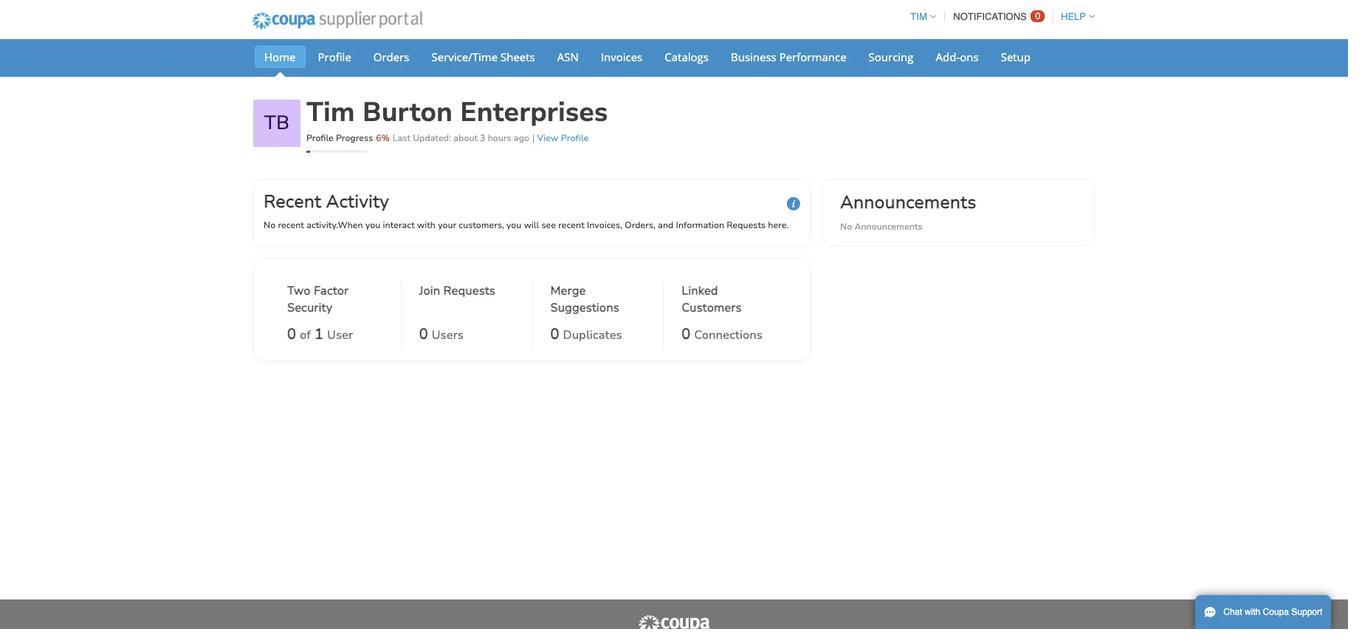 Task type: vqa. For each thing, say whether or not it's contained in the screenshot.
Two
yes



Task type: locate. For each thing, give the bounding box(es) containing it.
performance
[[780, 49, 847, 64]]

tim for tim burton enterprises profile progress 6% last updated: about 3 hours ago | view profile
[[307, 95, 355, 131]]

with right chat
[[1245, 607, 1261, 617]]

recent down the 'recent'
[[278, 219, 304, 231]]

notifications
[[954, 11, 1027, 22]]

navigation containing notifications 0
[[904, 2, 1095, 31]]

view profile link
[[538, 132, 589, 144]]

1 horizontal spatial tim
[[911, 11, 927, 22]]

about
[[454, 132, 478, 144]]

recent
[[278, 219, 304, 231], [559, 219, 585, 231]]

1 horizontal spatial recent
[[559, 219, 585, 231]]

business performance
[[731, 49, 847, 64]]

hours
[[488, 132, 512, 144]]

tim inside 'navigation'
[[911, 11, 927, 22]]

interact
[[383, 219, 415, 231]]

0 left users
[[419, 324, 428, 344]]

announcements
[[841, 191, 977, 214], [855, 221, 923, 233]]

activity
[[326, 190, 389, 213]]

0 horizontal spatial you
[[366, 219, 381, 231]]

0 left of
[[287, 324, 296, 344]]

sourcing link
[[859, 46, 924, 68]]

no right here.
[[841, 221, 853, 233]]

tim burton enterprises profile progress 6% last updated: about 3 hours ago | view profile
[[307, 95, 608, 144]]

join requests
[[419, 283, 496, 299]]

tim link
[[904, 11, 936, 22]]

tim
[[911, 11, 927, 22], [307, 95, 355, 131]]

0 left duplicates
[[551, 324, 559, 344]]

0 of 1 user
[[287, 324, 353, 344]]

orders
[[374, 49, 410, 64]]

0 for 0 duplicates
[[551, 324, 559, 344]]

0 horizontal spatial tim
[[307, 95, 355, 131]]

0 vertical spatial announcements
[[841, 191, 977, 214]]

1 vertical spatial announcements
[[855, 221, 923, 233]]

requests left here.
[[727, 219, 766, 231]]

you
[[366, 219, 381, 231], [507, 219, 522, 231]]

chat with coupa support
[[1224, 607, 1323, 617]]

merge
[[551, 283, 586, 299]]

when
[[338, 219, 363, 231]]

tb
[[264, 110, 290, 136]]

ons
[[960, 49, 979, 64]]

merge suggestions link
[[551, 283, 646, 320]]

coupa supplier portal image
[[242, 2, 433, 39], [637, 615, 711, 629]]

1 vertical spatial requests
[[444, 283, 496, 299]]

0 duplicates
[[551, 324, 622, 344]]

navigation
[[904, 2, 1095, 31]]

0 vertical spatial tim
[[911, 11, 927, 22]]

1 horizontal spatial with
[[1245, 607, 1261, 617]]

0 left the help
[[1036, 10, 1041, 21]]

1 vertical spatial with
[[1245, 607, 1261, 617]]

requests
[[727, 219, 766, 231], [444, 283, 496, 299]]

0 connections
[[682, 324, 763, 344]]

0 for 0 connections
[[682, 324, 691, 344]]

recent
[[264, 190, 321, 213]]

orders link
[[364, 46, 419, 68]]

setup
[[1001, 49, 1031, 64]]

requests right join
[[444, 283, 496, 299]]

with inside button
[[1245, 607, 1261, 617]]

with left your
[[417, 219, 436, 231]]

announcements inside announcements no announcements
[[855, 221, 923, 233]]

no
[[264, 219, 276, 231], [841, 221, 853, 233]]

user
[[327, 327, 353, 344]]

0 horizontal spatial with
[[417, 219, 436, 231]]

enterprises
[[460, 95, 608, 131]]

tim for tim
[[911, 11, 927, 22]]

1 vertical spatial tim
[[307, 95, 355, 131]]

orders,
[[625, 219, 656, 231]]

no down the 'recent'
[[264, 219, 276, 231]]

0 vertical spatial requests
[[727, 219, 766, 231]]

add-
[[936, 49, 960, 64]]

announcements no announcements
[[841, 191, 977, 233]]

tim up 'sourcing'
[[911, 11, 927, 22]]

tim inside tim burton enterprises profile progress 6% last updated: about 3 hours ago | view profile
[[307, 95, 355, 131]]

ago
[[514, 132, 530, 144]]

users
[[432, 327, 464, 344]]

connections
[[694, 327, 763, 344]]

tim up progress at the left top of the page
[[307, 95, 355, 131]]

you left will
[[507, 219, 522, 231]]

1 horizontal spatial you
[[507, 219, 522, 231]]

customers,
[[459, 219, 504, 231]]

security
[[287, 300, 333, 316]]

1 vertical spatial coupa supplier portal image
[[637, 615, 711, 629]]

see
[[542, 219, 556, 231]]

|
[[533, 132, 535, 144]]

profile right view
[[561, 132, 589, 144]]

asn
[[557, 49, 579, 64]]

join
[[419, 283, 440, 299]]

profile left progress at the left top of the page
[[307, 132, 334, 144]]

0 horizontal spatial requests
[[444, 283, 496, 299]]

0 down customers
[[682, 324, 691, 344]]

merge suggestions
[[551, 283, 620, 316]]

of
[[300, 327, 311, 344]]

notifications 0
[[954, 10, 1041, 22]]

1 horizontal spatial no
[[841, 221, 853, 233]]

progress
[[336, 132, 373, 144]]

asn link
[[548, 46, 589, 68]]

tb image
[[253, 100, 301, 147]]

you right when
[[366, 219, 381, 231]]

profile
[[318, 49, 351, 64], [307, 132, 334, 144], [561, 132, 589, 144]]

will
[[524, 219, 539, 231]]

0 vertical spatial coupa supplier portal image
[[242, 2, 433, 39]]

two factor security link
[[287, 283, 383, 320]]

0 horizontal spatial recent
[[278, 219, 304, 231]]

sourcing
[[869, 49, 914, 64]]

invoices
[[601, 49, 643, 64]]

recent right see
[[559, 219, 585, 231]]



Task type: describe. For each thing, give the bounding box(es) containing it.
0 inside notifications 0
[[1036, 10, 1041, 21]]

invoices link
[[591, 46, 652, 68]]

business
[[731, 49, 777, 64]]

1 horizontal spatial coupa supplier portal image
[[637, 615, 711, 629]]

here.
[[768, 219, 789, 231]]

information
[[676, 219, 725, 231]]

no recent activity. when you interact with your customers, you will see recent invoices, orders, and information requests here.
[[264, 219, 789, 231]]

burton
[[363, 95, 453, 131]]

1 recent from the left
[[278, 219, 304, 231]]

linked customers
[[682, 283, 742, 316]]

activity.
[[307, 219, 338, 231]]

service/time sheets
[[432, 49, 535, 64]]

6%
[[376, 132, 390, 144]]

setup link
[[992, 46, 1041, 68]]

0 for 0 users
[[419, 324, 428, 344]]

invoices,
[[587, 219, 623, 231]]

2 you from the left
[[507, 219, 522, 231]]

two factor security
[[287, 283, 349, 316]]

sheets
[[501, 49, 535, 64]]

3
[[480, 132, 486, 144]]

service/time
[[432, 49, 498, 64]]

two
[[287, 283, 311, 299]]

updated:
[[413, 132, 451, 144]]

view
[[538, 132, 559, 144]]

chat
[[1224, 607, 1243, 617]]

coupa
[[1263, 607, 1290, 617]]

0 horizontal spatial coupa supplier portal image
[[242, 2, 433, 39]]

help
[[1061, 11, 1086, 22]]

last
[[393, 132, 411, 144]]

catalogs
[[665, 49, 709, 64]]

business performance link
[[722, 46, 856, 68]]

2 recent from the left
[[559, 219, 585, 231]]

0 vertical spatial with
[[417, 219, 436, 231]]

linked
[[682, 283, 718, 299]]

chat with coupa support button
[[1196, 595, 1332, 629]]

duplicates
[[563, 327, 622, 344]]

additional information image
[[787, 197, 801, 211]]

0 horizontal spatial no
[[264, 219, 276, 231]]

recent activity
[[264, 190, 389, 213]]

support
[[1292, 607, 1323, 617]]

home link
[[255, 46, 305, 68]]

suggestions
[[551, 300, 620, 316]]

1 you from the left
[[366, 219, 381, 231]]

and
[[658, 219, 674, 231]]

factor
[[314, 283, 349, 299]]

join requests link
[[419, 283, 496, 320]]

help link
[[1055, 11, 1095, 22]]

1 horizontal spatial requests
[[727, 219, 766, 231]]

home
[[264, 49, 296, 64]]

profile right home link
[[318, 49, 351, 64]]

your
[[438, 219, 457, 231]]

service/time sheets link
[[422, 46, 545, 68]]

customers
[[682, 300, 742, 316]]

0 users
[[419, 324, 464, 344]]

add-ons link
[[927, 46, 989, 68]]

catalogs link
[[655, 46, 719, 68]]

0 for 0 of 1 user
[[287, 324, 296, 344]]

1
[[315, 324, 324, 344]]

linked customers link
[[682, 283, 777, 320]]

profile link
[[308, 46, 361, 68]]

add-ons
[[936, 49, 979, 64]]

no inside announcements no announcements
[[841, 221, 853, 233]]



